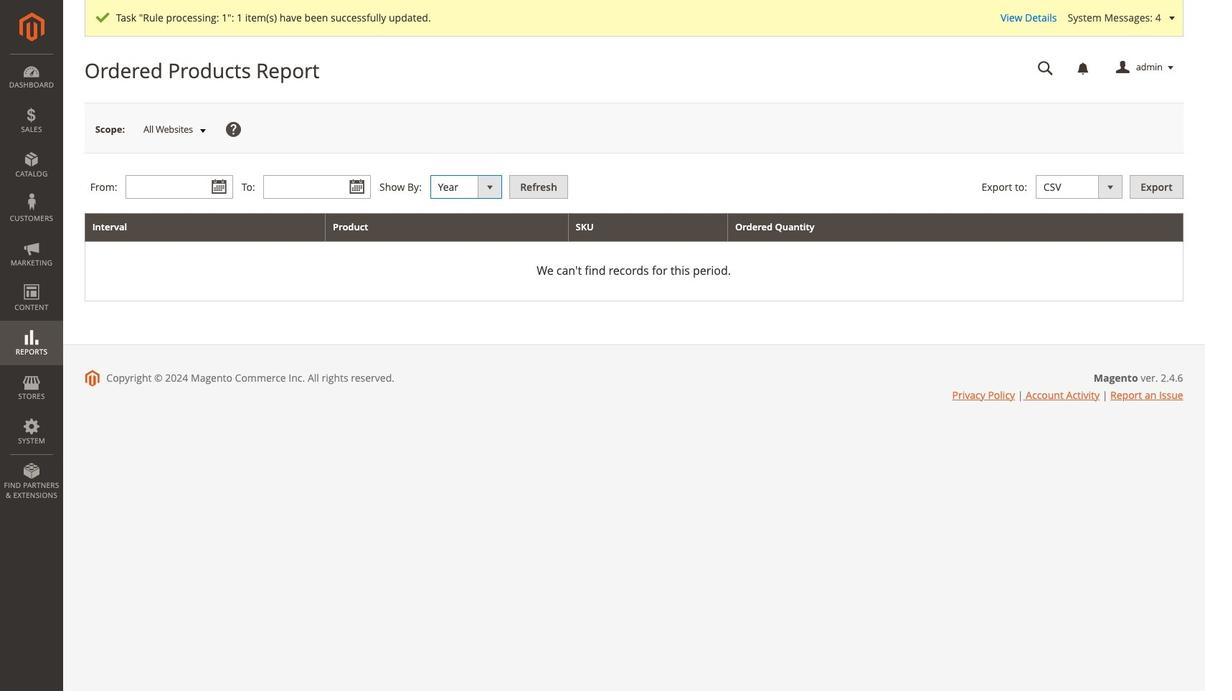 Task type: describe. For each thing, give the bounding box(es) containing it.
magento admin panel image
[[19, 12, 44, 42]]



Task type: locate. For each thing, give the bounding box(es) containing it.
None text field
[[126, 175, 233, 199]]

menu bar
[[0, 54, 63, 508]]

None text field
[[1028, 55, 1064, 80], [264, 175, 371, 199], [1028, 55, 1064, 80], [264, 175, 371, 199]]



Task type: vqa. For each thing, say whether or not it's contained in the screenshot.
From text field
no



